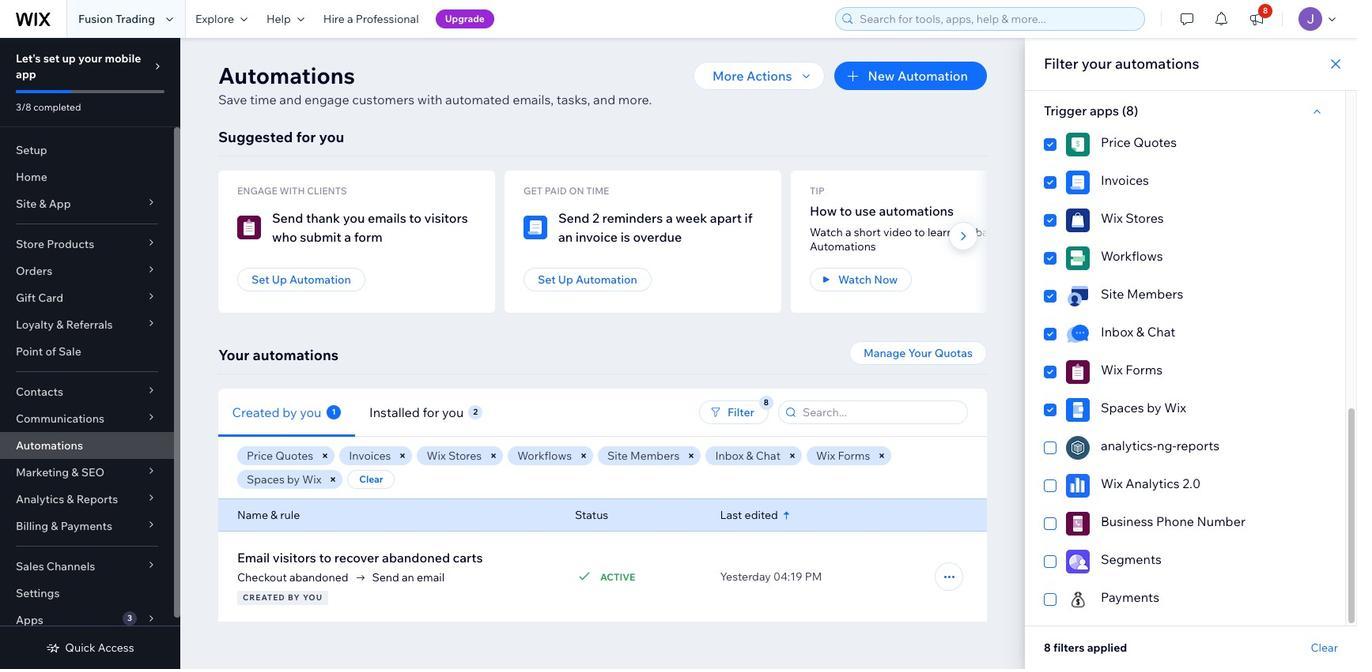 Task type: locate. For each thing, give the bounding box(es) containing it.
1 horizontal spatial automation
[[576, 273, 637, 287]]

2 up from the left
[[558, 273, 573, 287]]

stores down invoices checkbox
[[1126, 210, 1164, 226]]

spaces up name & rule
[[247, 473, 285, 487]]

an
[[558, 229, 573, 245], [402, 571, 414, 585]]

automations inside automations save time and engage customers with automated emails, tasks, and more.
[[218, 62, 355, 89]]

you down engage
[[319, 128, 344, 146]]

1 vertical spatial chat
[[756, 449, 781, 464]]

0 vertical spatial site members
[[1101, 286, 1184, 302]]

automations up watch now button
[[810, 240, 876, 254]]

category image for price quotes
[[1066, 133, 1090, 157]]

quotes down created by you
[[275, 449, 313, 464]]

by right created
[[283, 405, 297, 420]]

1 vertical spatial icon image
[[1066, 323, 1090, 346]]

1 horizontal spatial spaces by wix
[[1101, 400, 1187, 416]]

inbox
[[1101, 324, 1134, 340], [715, 449, 744, 464]]

send for submit
[[272, 210, 303, 226]]

chat down filter button
[[756, 449, 781, 464]]

automations up created by you
[[253, 346, 339, 365]]

up
[[272, 273, 287, 287], [558, 273, 573, 287]]

2 inside send 2 reminders a week apart if an invoice is overdue
[[593, 210, 600, 226]]

3/8
[[16, 101, 31, 113]]

an left "invoice"
[[558, 229, 573, 245]]

1 horizontal spatial wix forms
[[1101, 362, 1163, 378]]

0 horizontal spatial filter
[[728, 406, 755, 420]]

0 vertical spatial automations
[[218, 62, 355, 89]]

1 vertical spatial payments
[[1101, 590, 1160, 606]]

quotes inside price quotes checkbox
[[1134, 134, 1177, 150]]

1 vertical spatial spaces
[[247, 473, 285, 487]]

wix stores down invoices checkbox
[[1101, 210, 1164, 226]]

new automation
[[868, 68, 968, 84]]

0 vertical spatial icon image
[[1066, 285, 1090, 309]]

price quotes inside price quotes checkbox
[[1101, 134, 1177, 150]]

category image
[[524, 216, 547, 240], [1066, 361, 1090, 384], [1066, 399, 1090, 422], [1066, 513, 1090, 536], [1066, 551, 1090, 574], [1066, 589, 1090, 612]]

abandoned
[[382, 551, 450, 566], [289, 571, 348, 585]]

price quotes down created by you
[[247, 449, 313, 464]]

to left learn
[[915, 225, 925, 240]]

wix forms inside checkbox
[[1101, 362, 1163, 378]]

1 horizontal spatial inbox & chat
[[1101, 324, 1176, 340]]

0 vertical spatial chat
[[1148, 324, 1176, 340]]

1 horizontal spatial site
[[608, 449, 628, 464]]

0 horizontal spatial price quotes
[[247, 449, 313, 464]]

site members up status
[[608, 449, 680, 464]]

1 horizontal spatial set
[[538, 273, 556, 287]]

send inside send 2 reminders a week apart if an invoice is overdue
[[558, 210, 590, 226]]

inbox & chat
[[1101, 324, 1176, 340], [715, 449, 781, 464]]

payments inside checkbox
[[1101, 590, 1160, 606]]

name
[[237, 509, 268, 523]]

actions
[[747, 68, 792, 84]]

1 vertical spatial quotes
[[275, 449, 313, 464]]

wix analytics 2.0
[[1101, 476, 1201, 492]]

set up automation button down who
[[237, 268, 365, 292]]

1 horizontal spatial 2
[[593, 210, 600, 226]]

email
[[417, 571, 445, 585]]

a left form
[[344, 229, 351, 245]]

0 horizontal spatial your
[[78, 51, 102, 66]]

forms down search... field on the bottom right
[[838, 449, 870, 464]]

8
[[1263, 6, 1268, 16], [1044, 642, 1051, 656]]

wix inside checkbox
[[1101, 362, 1123, 378]]

0 vertical spatial clear button
[[348, 471, 395, 490]]

filter for filter your automations
[[1044, 55, 1079, 73]]

payments down 'analytics & reports' 'popup button'
[[61, 520, 112, 534]]

spaces inside checkbox
[[1101, 400, 1144, 416]]

1 horizontal spatial clear button
[[1311, 642, 1338, 656]]

inbox down filter button
[[715, 449, 744, 464]]

1 horizontal spatial clear
[[1311, 642, 1338, 656]]

1 vertical spatial inbox
[[715, 449, 744, 464]]

automations up 'video'
[[879, 203, 954, 219]]

now
[[874, 273, 898, 287]]

1 vertical spatial filter
[[728, 406, 755, 420]]

1 vertical spatial analytics
[[16, 493, 64, 507]]

analytics-
[[1101, 438, 1157, 454]]

1 horizontal spatial 8
[[1263, 6, 1268, 16]]

2 horizontal spatial automations
[[810, 240, 876, 254]]

gift card button
[[0, 285, 174, 312]]

category image for analytics-ng-reports
[[1066, 437, 1090, 460]]

1 set up automation button from the left
[[237, 268, 365, 292]]

for right installed
[[423, 405, 439, 420]]

0 vertical spatial 8
[[1263, 6, 1268, 16]]

quick
[[65, 642, 95, 656]]

spaces by wix up analytics-
[[1101, 400, 1187, 416]]

automation for send 2 reminders a week apart if an invoice is overdue
[[576, 273, 637, 287]]

of right the basics
[[1011, 225, 1021, 240]]

filter inside button
[[728, 406, 755, 420]]

8 inside button
[[1263, 6, 1268, 16]]

icon image for site
[[1066, 285, 1090, 309]]

active
[[600, 572, 635, 583]]

by up rule
[[287, 473, 300, 487]]

automations up time
[[218, 62, 355, 89]]

billing & payments
[[16, 520, 112, 534]]

wix inside checkbox
[[1165, 400, 1187, 416]]

business
[[1101, 514, 1154, 530]]

automation down "invoice"
[[576, 273, 637, 287]]

tab list containing created by you
[[218, 389, 609, 437]]

abandoned up "you"
[[289, 571, 348, 585]]

you up form
[[343, 210, 365, 226]]

forms down "inbox & chat" option
[[1126, 362, 1163, 378]]

by
[[1147, 400, 1162, 416], [283, 405, 297, 420], [287, 473, 300, 487]]

0 horizontal spatial your
[[218, 346, 250, 365]]

stores
[[1126, 210, 1164, 226], [448, 449, 482, 464]]

site members
[[1101, 286, 1184, 302], [608, 449, 680, 464]]

2 horizontal spatial automation
[[898, 68, 968, 84]]

& down site members option at right top
[[1137, 324, 1145, 340]]

automations inside tip how to use automations watch a short video to learn the basics of wix automations
[[879, 203, 954, 219]]

1 set up automation from the left
[[252, 273, 351, 287]]

tab list
[[218, 389, 609, 437]]

inbox & chat down filter button
[[715, 449, 781, 464]]

a right 'hire'
[[347, 12, 353, 26]]

invoices down installed
[[349, 449, 391, 464]]

settings
[[16, 587, 60, 601]]

set up automation down who
[[252, 273, 351, 287]]

automations inside tip how to use automations watch a short video to learn the basics of wix automations
[[810, 240, 876, 254]]

0 horizontal spatial send
[[272, 210, 303, 226]]

automations up (8)
[[1115, 55, 1200, 73]]

basics
[[976, 225, 1008, 240]]

& right "loyalty" in the left of the page
[[56, 318, 64, 332]]

1 vertical spatial workflows
[[518, 449, 572, 464]]

category image for wix
[[1066, 361, 1090, 384]]

1 vertical spatial visitors
[[273, 551, 316, 566]]

& left seo
[[71, 466, 79, 480]]

1 horizontal spatial abandoned
[[382, 551, 450, 566]]

automations inside the sidebar element
[[16, 439, 83, 453]]

analytics & reports button
[[0, 486, 174, 513]]

list
[[218, 171, 1354, 313]]

send down on
[[558, 210, 590, 226]]

site members inside option
[[1101, 286, 1184, 302]]

1 icon image from the top
[[1066, 285, 1090, 309]]

0 horizontal spatial abandoned
[[289, 571, 348, 585]]

Workflows checkbox
[[1044, 247, 1327, 271]]

created
[[233, 405, 280, 420]]

forms inside checkbox
[[1126, 362, 1163, 378]]

send down email visitors to recover abandoned carts
[[372, 571, 399, 585]]

spaces up analytics-
[[1101, 400, 1144, 416]]

1 vertical spatial wix stores
[[427, 449, 482, 464]]

your left quotas
[[909, 346, 932, 361]]

abandoned up send an email
[[382, 551, 450, 566]]

send up who
[[272, 210, 303, 226]]

suggested for you
[[218, 128, 344, 146]]

email
[[237, 551, 270, 566]]

0 horizontal spatial 8
[[1044, 642, 1051, 656]]

setup
[[16, 143, 47, 157]]

1 horizontal spatial workflows
[[1101, 248, 1163, 264]]

site
[[16, 197, 37, 211], [1101, 286, 1124, 302], [608, 449, 628, 464]]

1 horizontal spatial inbox
[[1101, 324, 1134, 340]]

& right billing
[[51, 520, 58, 534]]

payments inside "popup button"
[[61, 520, 112, 534]]

overdue
[[633, 229, 682, 245]]

site & app
[[16, 197, 71, 211]]

1 horizontal spatial filter
[[1044, 55, 1079, 73]]

automation right 'new'
[[898, 68, 968, 84]]

1 horizontal spatial wix stores
[[1101, 210, 1164, 226]]

0 vertical spatial 2
[[593, 210, 600, 226]]

send 2 reminders a week apart if an invoice is overdue
[[558, 210, 753, 245]]

1 vertical spatial site members
[[608, 449, 680, 464]]

0 horizontal spatial forms
[[838, 449, 870, 464]]

0 horizontal spatial payments
[[61, 520, 112, 534]]

1 vertical spatial wix forms
[[816, 449, 870, 464]]

0 vertical spatial abandoned
[[382, 551, 450, 566]]

new
[[868, 68, 895, 84]]

wix forms down "inbox & chat" option
[[1101, 362, 1163, 378]]

clear for the left clear button
[[359, 474, 383, 486]]

1 vertical spatial site
[[1101, 286, 1124, 302]]

1 set from the left
[[252, 273, 269, 287]]

1 vertical spatial automations
[[879, 203, 954, 219]]

2.0
[[1183, 476, 1201, 492]]

1 up from the left
[[272, 273, 287, 287]]

you inside send thank you emails to visitors who submit a form
[[343, 210, 365, 226]]

a left week
[[666, 210, 673, 226]]

of inside tip how to use automations watch a short video to learn the basics of wix automations
[[1011, 225, 1021, 240]]

marketing
[[16, 466, 69, 480]]

1 horizontal spatial price quotes
[[1101, 134, 1177, 150]]

0 horizontal spatial set up automation button
[[237, 268, 365, 292]]

0 horizontal spatial chat
[[756, 449, 781, 464]]

your right the up
[[78, 51, 102, 66]]

0 vertical spatial for
[[296, 128, 316, 146]]

for down engage
[[296, 128, 316, 146]]

is
[[621, 229, 630, 245]]

phone
[[1157, 514, 1194, 530]]

clear inside button
[[359, 474, 383, 486]]

use
[[855, 203, 876, 219]]

2 set up automation from the left
[[538, 273, 637, 287]]

set up automation button down "invoice"
[[524, 268, 652, 292]]

save
[[218, 92, 247, 108]]

1 vertical spatial inbox & chat
[[715, 449, 781, 464]]

Segments checkbox
[[1044, 551, 1327, 574]]

0 horizontal spatial analytics
[[16, 493, 64, 507]]

clear
[[359, 474, 383, 486], [1311, 642, 1338, 656]]

chat down site members option at right top
[[1148, 324, 1176, 340]]

0 horizontal spatial clear
[[359, 474, 383, 486]]

products
[[47, 237, 94, 252]]

set up automation down "invoice"
[[538, 273, 637, 287]]

sidebar element
[[0, 38, 180, 670]]

1 horizontal spatial visitors
[[424, 210, 468, 226]]

send inside send thank you emails to visitors who submit a form
[[272, 210, 303, 226]]

you left 1
[[300, 405, 322, 420]]

checkout
[[237, 571, 287, 585]]

2 right 'installed for you'
[[473, 407, 478, 417]]

filter
[[1044, 55, 1079, 73], [728, 406, 755, 420]]

sales channels
[[16, 560, 95, 574]]

time
[[250, 92, 277, 108]]

1 vertical spatial for
[[423, 405, 439, 420]]

to left use
[[840, 203, 852, 219]]

0 horizontal spatial price
[[247, 449, 273, 464]]

get
[[524, 185, 543, 197]]

visitors right emails
[[424, 210, 468, 226]]

quotes down (8)
[[1134, 134, 1177, 150]]

0 horizontal spatial automation
[[289, 273, 351, 287]]

0 horizontal spatial of
[[45, 345, 56, 359]]

and left more. on the left
[[593, 92, 616, 108]]

spaces
[[1101, 400, 1144, 416], [247, 473, 285, 487]]

watch left now at the right of page
[[838, 273, 872, 287]]

1 horizontal spatial payments
[[1101, 590, 1160, 606]]

a left short
[[846, 225, 852, 240]]

0 horizontal spatial visitors
[[273, 551, 316, 566]]

automation down submit
[[289, 273, 351, 287]]

inbox & chat down site members option at right top
[[1101, 324, 1176, 340]]

2 horizontal spatial send
[[558, 210, 590, 226]]

1 horizontal spatial chat
[[1148, 324, 1176, 340]]

site inside popup button
[[16, 197, 37, 211]]

and right time
[[279, 92, 302, 108]]

of left sale
[[45, 345, 56, 359]]

loyalty & referrals button
[[0, 312, 174, 339]]

by up the analytics-ng-reports on the right bottom of the page
[[1147, 400, 1162, 416]]

site members down 'workflows' option
[[1101, 286, 1184, 302]]

Wix Stores checkbox
[[1044, 209, 1327, 233]]

category image
[[1066, 133, 1090, 157], [1066, 171, 1090, 195], [1066, 209, 1090, 233], [237, 216, 261, 240], [1066, 247, 1090, 271], [1066, 437, 1090, 460], [1066, 475, 1090, 498]]

to right emails
[[409, 210, 422, 226]]

2 icon image from the top
[[1066, 323, 1090, 346]]

2 your from the left
[[909, 346, 932, 361]]

recover
[[334, 551, 379, 566]]

price down created
[[247, 449, 273, 464]]

watch
[[810, 225, 843, 240], [838, 273, 872, 287]]

view
[[817, 570, 846, 585]]

0 vertical spatial an
[[558, 229, 573, 245]]

analytics down the analytics-ng-reports on the right bottom of the page
[[1126, 476, 1180, 492]]

Site Members checkbox
[[1044, 285, 1327, 309]]

stores down 'installed for you'
[[448, 449, 482, 464]]

name & rule
[[237, 509, 300, 523]]

0 vertical spatial of
[[1011, 225, 1021, 240]]

& inside popup button
[[71, 466, 79, 480]]

invoices inside checkbox
[[1101, 172, 1149, 188]]

payments down segments
[[1101, 590, 1160, 606]]

the
[[956, 225, 973, 240]]

you for suggested
[[319, 128, 344, 146]]

1 horizontal spatial of
[[1011, 225, 1021, 240]]

1 horizontal spatial invoices
[[1101, 172, 1149, 188]]

forms
[[1126, 362, 1163, 378], [838, 449, 870, 464]]

category image for business
[[1066, 513, 1090, 536]]

a inside send 2 reminders a week apart if an invoice is overdue
[[666, 210, 673, 226]]

submit
[[300, 229, 341, 245]]

visitors inside send thank you emails to visitors who submit a form
[[424, 210, 468, 226]]

quick access
[[65, 642, 134, 656]]

yesterday 04:19 pm
[[720, 570, 822, 585]]

contacts button
[[0, 379, 174, 406]]

learn
[[928, 225, 954, 240]]

watch inside tip how to use automations watch a short video to learn the basics of wix automations
[[810, 225, 843, 240]]

Wix Forms checkbox
[[1044, 361, 1327, 384]]

icon image
[[1066, 285, 1090, 309], [1066, 323, 1090, 346]]

0 horizontal spatial set
[[252, 273, 269, 287]]

view summary
[[817, 570, 907, 585]]

automations for automations
[[16, 439, 83, 453]]

0 vertical spatial clear
[[359, 474, 383, 486]]

1 horizontal spatial stores
[[1126, 210, 1164, 226]]

0 vertical spatial spaces
[[1101, 400, 1144, 416]]

2 set up automation button from the left
[[524, 268, 652, 292]]

your
[[78, 51, 102, 66], [1082, 55, 1112, 73]]

& inside 'popup button'
[[67, 493, 74, 507]]

reminders
[[602, 210, 663, 226]]

2 vertical spatial automations
[[253, 346, 339, 365]]

invoices down (8)
[[1101, 172, 1149, 188]]

hire a professional
[[323, 12, 419, 26]]

1 horizontal spatial members
[[1127, 286, 1184, 302]]

0 vertical spatial spaces by wix
[[1101, 400, 1187, 416]]

0 horizontal spatial 2
[[473, 407, 478, 417]]

store
[[16, 237, 44, 252]]

0 vertical spatial inbox
[[1101, 324, 1134, 340]]

your up trigger apps (8)
[[1082, 55, 1112, 73]]

tasks,
[[557, 92, 590, 108]]

0 horizontal spatial up
[[272, 273, 287, 287]]

0 horizontal spatial spaces by wix
[[247, 473, 322, 487]]

completed
[[33, 101, 81, 113]]

& left reports
[[67, 493, 74, 507]]

1 horizontal spatial quotes
[[1134, 134, 1177, 150]]

to
[[840, 203, 852, 219], [409, 210, 422, 226], [915, 225, 925, 240], [319, 551, 332, 566]]

your up created
[[218, 346, 250, 365]]

0 vertical spatial wix forms
[[1101, 362, 1163, 378]]

2 set from the left
[[538, 273, 556, 287]]

0 vertical spatial workflows
[[1101, 248, 1163, 264]]

members
[[1127, 286, 1184, 302], [630, 449, 680, 464]]

0 vertical spatial watch
[[810, 225, 843, 240]]

automated
[[445, 92, 510, 108]]

1
[[332, 407, 336, 417]]

you right installed
[[442, 405, 464, 420]]

visitors up checkout abandoned
[[273, 551, 316, 566]]

wix stores down 'installed for you'
[[427, 449, 482, 464]]

inbox down site members option at right top
[[1101, 324, 1134, 340]]

watch down how
[[810, 225, 843, 240]]

more.
[[618, 92, 652, 108]]

set for send thank you emails to visitors who submit a form
[[252, 273, 269, 287]]

a inside send thank you emails to visitors who submit a form
[[344, 229, 351, 245]]

set
[[252, 273, 269, 287], [538, 273, 556, 287]]

1 horizontal spatial set up automation
[[538, 273, 637, 287]]

price quotes down (8)
[[1101, 134, 1177, 150]]

an left email
[[402, 571, 414, 585]]

1 horizontal spatial automations
[[879, 203, 954, 219]]

0 vertical spatial analytics
[[1126, 476, 1180, 492]]

access
[[98, 642, 134, 656]]

automations up marketing
[[16, 439, 83, 453]]

price down the apps
[[1101, 134, 1131, 150]]

Invoices checkbox
[[1044, 171, 1327, 195]]

wix forms down search... field on the bottom right
[[816, 449, 870, 464]]

analytics down marketing
[[16, 493, 64, 507]]

spaces by wix up rule
[[247, 473, 322, 487]]

2 up "invoice"
[[593, 210, 600, 226]]

up for send thank you emails to visitors who submit a form
[[272, 273, 287, 287]]

0 vertical spatial visitors
[[424, 210, 468, 226]]



Task type: vqa. For each thing, say whether or not it's contained in the screenshot.
CMS link
no



Task type: describe. For each thing, give the bounding box(es) containing it.
(8)
[[1122, 103, 1139, 119]]

members inside option
[[1127, 286, 1184, 302]]

pm
[[805, 570, 822, 585]]

site inside option
[[1101, 286, 1124, 302]]

icon image for inbox
[[1066, 323, 1090, 346]]

analytics & reports
[[16, 493, 118, 507]]

8 for 8 filters applied
[[1044, 642, 1051, 656]]

trigger apps (8)
[[1044, 103, 1139, 119]]

site & app button
[[0, 191, 174, 218]]

2 and from the left
[[593, 92, 616, 108]]

point
[[16, 345, 43, 359]]

automation inside button
[[898, 68, 968, 84]]

workflows inside option
[[1101, 248, 1163, 264]]

analytics inside 'option'
[[1126, 476, 1180, 492]]

1 your from the left
[[218, 346, 250, 365]]

& left rule
[[271, 509, 278, 523]]

1 vertical spatial price quotes
[[247, 449, 313, 464]]

upgrade
[[445, 13, 485, 25]]

1 vertical spatial clear button
[[1311, 642, 1338, 656]]

you for installed
[[442, 405, 464, 420]]

created by you
[[233, 405, 322, 420]]

more actions button
[[694, 62, 825, 90]]

send thank you emails to visitors who submit a form
[[272, 210, 468, 245]]

set up automation button for an
[[524, 268, 652, 292]]

reports
[[1177, 438, 1220, 454]]

billing
[[16, 520, 48, 534]]

0 horizontal spatial site members
[[608, 449, 680, 464]]

number
[[1197, 514, 1246, 530]]

1 vertical spatial stores
[[448, 449, 482, 464]]

& inside option
[[1137, 324, 1145, 340]]

category image for wix stores
[[1066, 209, 1090, 233]]

inbox & chat inside option
[[1101, 324, 1176, 340]]

email visitors to recover abandoned carts
[[237, 551, 483, 566]]

tip how to use automations watch a short video to learn the basics of wix automations
[[810, 185, 1043, 254]]

trading
[[115, 12, 155, 26]]

set
[[43, 51, 60, 66]]

of inside the sidebar element
[[45, 345, 56, 359]]

gift
[[16, 291, 36, 305]]

1 vertical spatial price
[[247, 449, 273, 464]]

communications
[[16, 412, 104, 426]]

wix inside option
[[1101, 210, 1123, 226]]

for for suggested
[[296, 128, 316, 146]]

with
[[280, 185, 305, 197]]

edited
[[745, 509, 778, 523]]

list containing how to use automations
[[218, 171, 1354, 313]]

how
[[810, 203, 837, 219]]

checkout abandoned
[[237, 571, 348, 585]]

8 button
[[1240, 0, 1274, 38]]

by inside checkbox
[[1147, 400, 1162, 416]]

0 horizontal spatial automations
[[253, 346, 339, 365]]

view summary button
[[798, 563, 926, 592]]

wix inside 'option'
[[1101, 476, 1123, 492]]

sales channels button
[[0, 554, 174, 581]]

app
[[49, 197, 71, 211]]

week
[[676, 210, 707, 226]]

manage
[[864, 346, 906, 361]]

hire a professional link
[[314, 0, 428, 38]]

& inside "popup button"
[[51, 520, 58, 534]]

set up automation for an
[[538, 273, 637, 287]]

orders
[[16, 264, 52, 278]]

your automations
[[218, 346, 339, 365]]

orders button
[[0, 258, 174, 285]]

up for send 2 reminders a week apart if an invoice is overdue
[[558, 273, 573, 287]]

1 vertical spatial an
[[402, 571, 414, 585]]

analytics inside 'popup button'
[[16, 493, 64, 507]]

automation for send thank you emails to visitors who submit a form
[[289, 273, 351, 287]]

help button
[[257, 0, 314, 38]]

summary
[[849, 570, 907, 585]]

1 horizontal spatial send
[[372, 571, 399, 585]]

inbox inside option
[[1101, 324, 1134, 340]]

you for send
[[343, 210, 365, 226]]

your inside let's set up your mobile app
[[78, 51, 102, 66]]

home
[[16, 170, 47, 184]]

home link
[[0, 164, 174, 191]]

setup link
[[0, 137, 174, 164]]

apps
[[16, 614, 43, 628]]

an inside send 2 reminders a week apart if an invoice is overdue
[[558, 229, 573, 245]]

& left app at the top
[[39, 197, 46, 211]]

last
[[720, 509, 742, 523]]

to left recover
[[319, 551, 332, 566]]

category image for wix analytics 2.0
[[1066, 475, 1090, 498]]

channels
[[47, 560, 95, 574]]

store products
[[16, 237, 94, 252]]

more
[[713, 68, 744, 84]]

marketing & seo
[[16, 466, 105, 480]]

Spaces by Wix checkbox
[[1044, 399, 1327, 422]]

category image for send thank you emails to visitors who submit a form
[[237, 216, 261, 240]]

status
[[575, 509, 608, 523]]

analytics-ng-reports checkbox
[[1044, 437, 1327, 460]]

0 horizontal spatial workflows
[[518, 449, 572, 464]]

watch now button
[[810, 268, 912, 292]]

let's set up your mobile app
[[16, 51, 141, 81]]

Wix Analytics 2.0 checkbox
[[1044, 475, 1327, 498]]

Business Phone Number checkbox
[[1044, 513, 1327, 536]]

you for created
[[300, 405, 322, 420]]

form
[[354, 229, 383, 245]]

send for an
[[558, 210, 590, 226]]

spaces by wix inside checkbox
[[1101, 400, 1187, 416]]

1 vertical spatial invoices
[[349, 449, 391, 464]]

set for send 2 reminders a week apart if an invoice is overdue
[[538, 273, 556, 287]]

wix inside tip how to use automations watch a short video to learn the basics of wix automations
[[1024, 225, 1043, 240]]

thank
[[306, 210, 340, 226]]

chat inside option
[[1148, 324, 1176, 340]]

0 horizontal spatial quotes
[[275, 449, 313, 464]]

category image for send
[[524, 216, 547, 240]]

category image for spaces
[[1066, 399, 1090, 422]]

8 filters applied
[[1044, 642, 1127, 656]]

new automation button
[[835, 62, 987, 90]]

stores inside option
[[1126, 210, 1164, 226]]

0 horizontal spatial wix stores
[[427, 449, 482, 464]]

8 for 8
[[1263, 6, 1268, 16]]

automations save time and engage customers with automated emails, tasks, and more.
[[218, 62, 652, 108]]

communications button
[[0, 406, 174, 433]]

category image for invoices
[[1066, 171, 1090, 195]]

0 horizontal spatial wix forms
[[816, 449, 870, 464]]

Payments checkbox
[[1044, 589, 1327, 612]]

Search... field
[[798, 402, 963, 424]]

customers
[[352, 92, 415, 108]]

set up automation for submit
[[252, 273, 351, 287]]

0 horizontal spatial clear button
[[348, 471, 395, 490]]

0 vertical spatial automations
[[1115, 55, 1200, 73]]

1 and from the left
[[279, 92, 302, 108]]

fusion
[[78, 12, 113, 26]]

2 vertical spatial site
[[608, 449, 628, 464]]

segments
[[1101, 552, 1162, 568]]

manage your quotas button
[[850, 342, 987, 365]]

1 vertical spatial spaces by wix
[[247, 473, 322, 487]]

invoice
[[576, 229, 618, 245]]

created by you
[[243, 593, 323, 604]]

3/8 completed
[[16, 101, 81, 113]]

apps
[[1090, 103, 1119, 119]]

wix stores inside option
[[1101, 210, 1164, 226]]

Inbox & Chat checkbox
[[1044, 323, 1327, 346]]

professional
[[356, 12, 419, 26]]

watch inside watch now button
[[838, 273, 872, 287]]

hire
[[323, 12, 345, 26]]

category image for workflows
[[1066, 247, 1090, 271]]

1 vertical spatial 2
[[473, 407, 478, 417]]

if
[[745, 210, 753, 226]]

set up automation button for submit
[[237, 268, 365, 292]]

emails,
[[513, 92, 554, 108]]

1 horizontal spatial your
[[1082, 55, 1112, 73]]

automations for automations save time and engage customers with automated emails, tasks, and more.
[[218, 62, 355, 89]]

clear for bottom clear button
[[1311, 642, 1338, 656]]

0 horizontal spatial inbox & chat
[[715, 449, 781, 464]]

your inside button
[[909, 346, 932, 361]]

last edited
[[720, 509, 778, 523]]

Search for tools, apps, help & more... field
[[855, 8, 1140, 30]]

0 horizontal spatial spaces
[[247, 473, 285, 487]]

& down filter button
[[746, 449, 754, 464]]

filter for filter
[[728, 406, 755, 420]]

get paid on time
[[524, 185, 609, 197]]

price inside checkbox
[[1101, 134, 1131, 150]]

point of sale link
[[0, 339, 174, 365]]

contacts
[[16, 385, 63, 399]]

manage your quotas
[[864, 346, 973, 361]]

1 vertical spatial forms
[[838, 449, 870, 464]]

a inside tip how to use automations watch a short video to learn the basics of wix automations
[[846, 225, 852, 240]]

for for installed
[[423, 405, 439, 420]]

settings link
[[0, 581, 174, 608]]

0 horizontal spatial members
[[630, 449, 680, 464]]

carts
[[453, 551, 483, 566]]

sale
[[59, 345, 81, 359]]

Price Quotes checkbox
[[1044, 133, 1327, 157]]

quick access button
[[46, 642, 134, 656]]

clients
[[307, 185, 347, 197]]

to inside send thank you emails to visitors who submit a form
[[409, 210, 422, 226]]

explore
[[195, 12, 234, 26]]

filters
[[1054, 642, 1085, 656]]

loyalty & referrals
[[16, 318, 113, 332]]

yesterday
[[720, 570, 771, 585]]

installed for you
[[369, 405, 464, 420]]



